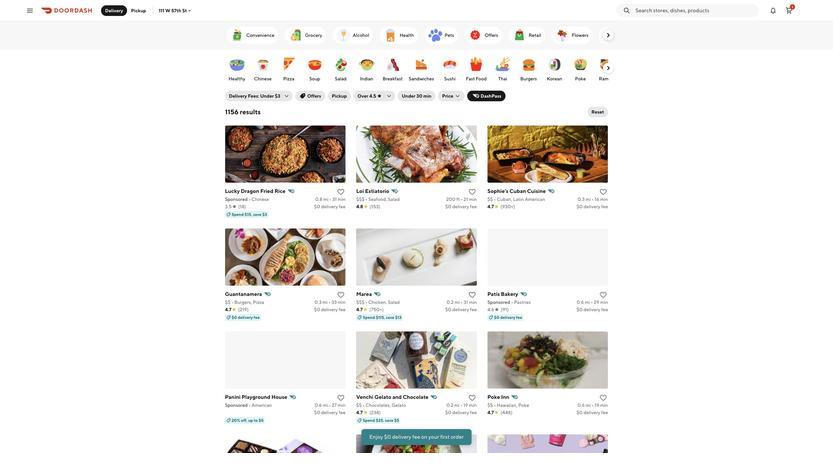 Task type: locate. For each thing, give the bounding box(es) containing it.
$0
[[232, 316, 237, 321], [495, 316, 500, 321], [384, 435, 391, 441]]

2 vertical spatial spend
[[363, 419, 375, 424]]

0 horizontal spatial poke
[[488, 395, 500, 401]]

0 vertical spatial pickup
[[131, 8, 146, 13]]

$​0 down '0.6 mi • 27 min'
[[314, 411, 320, 416]]

0 vertical spatial 0.2
[[447, 300, 454, 306]]

27
[[332, 403, 337, 409]]

0 horizontal spatial $0 delivery fee
[[232, 316, 260, 321]]

delivery
[[321, 204, 338, 210], [453, 204, 469, 210], [584, 204, 601, 210], [321, 308, 338, 313], [453, 308, 469, 313], [584, 308, 601, 313], [238, 316, 253, 321], [501, 316, 516, 321], [321, 411, 338, 416], [453, 411, 469, 416], [584, 411, 601, 416], [392, 435, 412, 441]]

0 horizontal spatial 31
[[333, 197, 337, 202]]

(448)
[[501, 411, 513, 416]]

$​0 delivery fee down 0.3 mi • 33 min
[[314, 308, 346, 313]]

sophie's cuban cuisine
[[488, 188, 546, 195]]

0 vertical spatial gelato
[[375, 395, 392, 401]]

delivery for delivery
[[105, 8, 123, 13]]

mi for panini playground house
[[323, 403, 328, 409]]

0 vertical spatial $$$
[[356, 197, 365, 202]]

delivery down 0.6 mi • 19 min
[[584, 411, 601, 416]]

2 horizontal spatial $0
[[495, 316, 500, 321]]

fee for marea
[[470, 308, 477, 313]]

spend
[[232, 212, 244, 217], [363, 316, 375, 321], [363, 419, 375, 424]]

save
[[253, 212, 262, 217], [386, 316, 395, 321], [385, 419, 394, 424]]

cuisine
[[528, 188, 546, 195]]

2 vertical spatial poke
[[519, 403, 530, 409]]

$​0 for venchi gelato and chocolate
[[446, 411, 452, 416]]

$​0 delivery fee down 0.2 mi • 19 min
[[446, 411, 477, 416]]

16
[[595, 197, 600, 202]]

0.3 left the 16
[[578, 197, 585, 202]]

$5
[[259, 419, 264, 424], [395, 419, 400, 424]]

0 vertical spatial delivery
[[105, 8, 123, 13]]

1 horizontal spatial 31
[[464, 300, 468, 306]]

offers down 'soup'
[[307, 94, 321, 99]]

sponsored down lucky
[[225, 197, 248, 202]]

save left $13
[[386, 316, 395, 321]]

1 vertical spatial salad
[[388, 197, 400, 202]]

click to add this store to your saved list image up 200 ft • 21 min
[[469, 188, 477, 196]]

gelato
[[375, 395, 392, 401], [392, 403, 406, 409]]

offers inside button
[[307, 94, 321, 99]]

1 19 from the left
[[464, 403, 468, 409]]

$0 delivery fee down (91)
[[495, 316, 523, 321]]

200
[[447, 197, 456, 202]]

$​0 delivery fee for patis bakery
[[577, 308, 609, 313]]

$0 right 'enjoy'
[[384, 435, 391, 441]]

delivery for poke inn
[[584, 411, 601, 416]]

0.6 mi • 27 min
[[315, 403, 346, 409]]

$​0 for sophie's cuban cuisine
[[577, 204, 583, 210]]

click to add this store to your saved list image for poke inn
[[600, 395, 608, 403]]

click to add this store to your saved list image
[[600, 188, 608, 196], [337, 292, 345, 300], [600, 292, 608, 300], [337, 395, 345, 403], [600, 395, 608, 403]]

0 vertical spatial spend
[[232, 212, 244, 217]]

delivery for guantanamera
[[321, 308, 338, 313]]

0 horizontal spatial american
[[252, 403, 272, 409]]

$​0 for guantanamera
[[314, 308, 320, 313]]

1 vertical spatial offers
[[307, 94, 321, 99]]

delivery down 0.3 mi • 33 min
[[321, 308, 338, 313]]

$​0 down 0.6 mi • 29 min
[[577, 308, 583, 313]]

1 horizontal spatial $0 delivery fee
[[495, 316, 523, 321]]

0.3
[[578, 197, 585, 202], [315, 300, 322, 306]]

$​0 down '0.2 mi • 31 min'
[[446, 308, 452, 313]]

$0 delivery fee for patis bakery
[[495, 316, 523, 321]]

$​0 down "200"
[[446, 204, 452, 210]]

click to add this store to your saved list image up 0.6 mi • 19 min
[[600, 395, 608, 403]]

$0 delivery fee down (219)
[[232, 316, 260, 321]]

$$ for sophie's cuban cuisine
[[488, 197, 493, 202]]

salad up $13
[[388, 300, 400, 306]]

sponsored down patis bakery
[[488, 300, 511, 306]]

$$$ for marea
[[356, 300, 365, 306]]

patis bakery
[[488, 292, 519, 298]]

0 horizontal spatial gelato
[[375, 395, 392, 401]]

delivery down '0.6 mi • 27 min'
[[321, 411, 338, 416]]

pickup left over
[[332, 94, 347, 99]]

mi
[[324, 197, 329, 202], [586, 197, 591, 202], [323, 300, 328, 306], [455, 300, 460, 306], [585, 300, 590, 306], [323, 403, 328, 409], [455, 403, 460, 409], [586, 403, 591, 409]]

poke right korean
[[576, 76, 586, 82]]

(930+)
[[501, 204, 515, 210]]

0 horizontal spatial $5
[[259, 419, 264, 424]]

2 vertical spatial sponsored
[[225, 403, 248, 409]]

panini playground house
[[225, 395, 288, 401]]

0.6 for panini playground house
[[315, 403, 322, 409]]

spend down (750+)
[[363, 316, 375, 321]]

1 $0 delivery fee from the left
[[232, 316, 260, 321]]

0 horizontal spatial 0.3
[[315, 300, 322, 306]]

sponsored • chinese
[[225, 197, 269, 202]]

poke
[[576, 76, 586, 82], [488, 395, 500, 401], [519, 403, 530, 409]]

$$ down sophie's
[[488, 197, 493, 202]]

pizza
[[283, 76, 295, 82], [253, 300, 264, 306]]

1 vertical spatial spend
[[363, 316, 375, 321]]

0 vertical spatial save
[[253, 212, 262, 217]]

$25,
[[376, 419, 384, 424]]

33
[[332, 300, 337, 306]]

delivery down 0.8 mi • 31 min
[[321, 204, 338, 210]]

$0 for guantanamera
[[232, 316, 237, 321]]

0 horizontal spatial under
[[260, 94, 274, 99]]

$​0 down the 0.8
[[314, 204, 320, 210]]

fee down 0.3 mi • 33 min
[[339, 308, 346, 313]]

1 horizontal spatial 0.3
[[578, 197, 585, 202]]

$5 right $25, on the bottom left of the page
[[395, 419, 400, 424]]

$$ down poke inn
[[488, 403, 493, 409]]

click to add this store to your saved list image up 0.3 mi • 16 min
[[600, 188, 608, 196]]

$5 right to
[[259, 419, 264, 424]]

gelato up the $$ • chocolates, gelato
[[375, 395, 392, 401]]

(91)
[[501, 308, 509, 313]]

$$ down venchi
[[356, 403, 362, 409]]

4.7 left the (234)
[[356, 411, 363, 416]]

fee down 0.2 mi • 19 min
[[470, 411, 477, 416]]

1 vertical spatial 31
[[464, 300, 468, 306]]

1 under from the left
[[260, 94, 274, 99]]

latin
[[513, 197, 524, 202]]

grocery link
[[285, 27, 326, 44]]

mi for guantanamera
[[323, 300, 328, 306]]

0 horizontal spatial 19
[[464, 403, 468, 409]]

$​0 delivery fee down 0.6 mi • 19 min
[[577, 411, 609, 416]]

catering image
[[602, 27, 618, 43]]

4.7 down marea on the bottom of page
[[356, 308, 363, 313]]

fee down '0.6 mi • 27 min'
[[339, 411, 346, 416]]

min for gelato
[[469, 403, 477, 409]]

chinese down lucky dragon fried rice
[[252, 197, 269, 202]]

2 vertical spatial save
[[385, 419, 394, 424]]

$$ left burgers,
[[225, 300, 231, 306]]

click to add this store to your saved list image up '0.6 mi • 27 min'
[[337, 395, 345, 403]]

delivery
[[105, 8, 123, 13], [229, 94, 247, 99]]

convenience image
[[229, 27, 245, 43]]

fee for sophie's cuban cuisine
[[602, 204, 609, 210]]

poke left the inn
[[488, 395, 500, 401]]

1 vertical spatial gelato
[[392, 403, 406, 409]]

pickup button
[[127, 5, 150, 16], [328, 91, 351, 102]]

click to add this store to your saved list image up 0.3 mi • 33 min
[[337, 292, 345, 300]]

estiatorio
[[365, 188, 390, 195]]

$0 delivery fee for guantanamera
[[232, 316, 260, 321]]

$$$ down marea on the bottom of page
[[356, 300, 365, 306]]

$​0 delivery fee down '0.6 mi • 27 min'
[[314, 411, 346, 416]]

marea
[[356, 292, 372, 298]]

lucky
[[225, 188, 240, 195]]

click to add this store to your saved list image up 0.6 mi • 29 min
[[600, 292, 608, 300]]

$​0 delivery fee down '0.2 mi • 31 min'
[[446, 308, 477, 313]]

0.3 mi • 16 min
[[578, 197, 609, 202]]

1 vertical spatial pizza
[[253, 300, 264, 306]]

0 vertical spatial $3
[[275, 94, 281, 99]]

1 horizontal spatial delivery
[[229, 94, 247, 99]]

1 horizontal spatial 19
[[595, 403, 600, 409]]

salad left 'indian'
[[335, 76, 347, 82]]

american
[[525, 197, 546, 202], [252, 403, 272, 409]]

min for bakery
[[601, 300, 609, 306]]

gelato down and
[[392, 403, 406, 409]]

sponsored down panini
[[225, 403, 248, 409]]

poke right the 'hawaiian,'
[[519, 403, 530, 409]]

111 w 57th st
[[159, 8, 187, 13]]

1 horizontal spatial under
[[402, 94, 416, 99]]

under right fees:
[[260, 94, 274, 99]]

american down panini playground house
[[252, 403, 272, 409]]

spend $25, save $5
[[363, 419, 400, 424]]

0 horizontal spatial pickup
[[131, 8, 146, 13]]

pickup button left over
[[328, 91, 351, 102]]

0 items, open order cart image
[[786, 6, 794, 14]]

venchi gelato and chocolate
[[356, 395, 429, 401]]

mi for marea
[[455, 300, 460, 306]]

0.6 for poke inn
[[578, 403, 585, 409]]

2 $0 delivery fee from the left
[[495, 316, 523, 321]]

19
[[464, 403, 468, 409], [595, 403, 600, 409]]

1 vertical spatial $3
[[263, 212, 267, 217]]

delivery down '0.2 mi • 31 min'
[[453, 308, 469, 313]]

under inside button
[[402, 94, 416, 99]]

offers link
[[465, 27, 502, 44]]

spend down the (234)
[[363, 419, 375, 424]]

save for marea
[[386, 316, 395, 321]]

spend for marea
[[363, 316, 375, 321]]

fee down 0.8 mi • 31 min
[[339, 204, 346, 210]]

0 horizontal spatial pickup button
[[127, 5, 150, 16]]

spend down (18)
[[232, 212, 244, 217]]

200 ft • 21 min
[[447, 197, 477, 202]]

$3 right '$15,'
[[263, 212, 267, 217]]

111
[[159, 8, 164, 13]]

over 4.5 button
[[354, 91, 395, 102]]

pizza left 'soup'
[[283, 76, 295, 82]]

$$ for venchi gelato and chocolate
[[356, 403, 362, 409]]

delivery inside button
[[105, 8, 123, 13]]

0 vertical spatial sponsored
[[225, 197, 248, 202]]

0 vertical spatial poke
[[576, 76, 586, 82]]

1 vertical spatial sponsored
[[488, 300, 511, 306]]

1 horizontal spatial $3
[[275, 94, 281, 99]]

$​0 delivery fee for venchi gelato and chocolate
[[446, 411, 477, 416]]

$$$ • chicken, salad
[[356, 300, 400, 306]]

click to add this store to your saved list image up 0.8 mi • 31 min
[[337, 188, 345, 196]]

$0 down 4.6
[[495, 316, 500, 321]]

mi for patis bakery
[[585, 300, 590, 306]]

pickup
[[131, 8, 146, 13], [332, 94, 347, 99]]

0.3 mi • 33 min
[[315, 300, 346, 306]]

0 horizontal spatial pizza
[[253, 300, 264, 306]]

4.7 left (219)
[[225, 308, 232, 313]]

delivery down 0.6 mi • 29 min
[[584, 308, 601, 313]]

0 horizontal spatial $0
[[232, 316, 237, 321]]

korean
[[547, 76, 563, 82]]

delivery down 200 ft • 21 min
[[453, 204, 469, 210]]

1 horizontal spatial gelato
[[392, 403, 406, 409]]

pets
[[445, 33, 454, 38]]

spend for lucky dragon fried rice
[[232, 212, 244, 217]]

2 horizontal spatial poke
[[576, 76, 586, 82]]

save right $25, on the bottom left of the page
[[385, 419, 394, 424]]

salad right seafood,
[[388, 197, 400, 202]]

1 vertical spatial 0.2
[[447, 403, 454, 409]]

1 horizontal spatial $5
[[395, 419, 400, 424]]

enjoy
[[370, 435, 383, 441]]

min for playground
[[338, 403, 346, 409]]

4.7 left (930+)
[[488, 204, 494, 210]]

save right '$15,'
[[253, 212, 262, 217]]

0 horizontal spatial delivery
[[105, 8, 123, 13]]

click to add this store to your saved list image
[[337, 188, 345, 196], [469, 188, 477, 196], [469, 292, 477, 300], [469, 395, 477, 403]]

1 vertical spatial poke
[[488, 395, 500, 401]]

fee down $$ • burgers, pizza
[[254, 316, 260, 321]]

click to add this store to your saved list image for marea
[[469, 292, 477, 300]]

mi for lucky dragon fried rice
[[324, 197, 329, 202]]

1 $$$ from the top
[[356, 197, 365, 202]]

pizza right burgers,
[[253, 300, 264, 306]]

1 vertical spatial $$$
[[356, 300, 365, 306]]

pets link
[[425, 27, 458, 44]]

2 $$$ from the top
[[356, 300, 365, 306]]

up
[[248, 419, 253, 424]]

1 $5 from the left
[[259, 419, 264, 424]]

$​0 delivery fee for poke inn
[[577, 411, 609, 416]]

$0 down burgers,
[[232, 316, 237, 321]]

chinese up the delivery fees: under $3
[[254, 76, 272, 82]]

american down cuisine
[[525, 197, 546, 202]]

$​0 down 0.3 mi • 16 min
[[577, 204, 583, 210]]

over 4.5
[[358, 94, 376, 99]]

click to add this store to your saved list image for patis bakery
[[600, 292, 608, 300]]

flowers link
[[552, 27, 593, 44]]

2 under from the left
[[402, 94, 416, 99]]

$​0 delivery fee down 200 ft • 21 min
[[446, 204, 477, 210]]

fee down 0.3 mi • 16 min
[[602, 204, 609, 210]]

breakfast
[[383, 76, 403, 82]]

$​0 down 0.2 mi • 19 min
[[446, 411, 452, 416]]

fee down 0.6 mi • 29 min
[[602, 308, 609, 313]]

pickup button left 111
[[127, 5, 150, 16]]

$​0 delivery fee for loi estiatorio
[[446, 204, 477, 210]]

$​0 delivery fee down 0.6 mi • 29 min
[[577, 308, 609, 313]]

1 horizontal spatial poke
[[519, 403, 530, 409]]

0 vertical spatial american
[[525, 197, 546, 202]]

$​0
[[314, 204, 320, 210], [446, 204, 452, 210], [577, 204, 583, 210], [314, 308, 320, 313], [446, 308, 452, 313], [577, 308, 583, 313], [314, 411, 320, 416], [446, 411, 452, 416], [577, 411, 583, 416]]

delivery left on
[[392, 435, 412, 441]]

w
[[165, 8, 170, 13]]

1 horizontal spatial pickup button
[[328, 91, 351, 102]]

$$
[[488, 197, 493, 202], [225, 300, 231, 306], [356, 403, 362, 409], [488, 403, 493, 409]]

$​0 delivery fee down 0.3 mi • 16 min
[[577, 204, 609, 210]]

house
[[272, 395, 288, 401]]

save for venchi gelato and chocolate
[[385, 419, 394, 424]]

1 horizontal spatial pizza
[[283, 76, 295, 82]]

fee down '0.2 mi • 31 min'
[[470, 308, 477, 313]]

1 horizontal spatial $0
[[384, 435, 391, 441]]

19 for venchi gelato and chocolate
[[464, 403, 468, 409]]

$​0 down 0.3 mi • 33 min
[[314, 308, 320, 313]]

pickup left 111
[[131, 8, 146, 13]]

1 vertical spatial pickup button
[[328, 91, 351, 102]]

1 vertical spatial pickup
[[332, 94, 347, 99]]

0.3 left 33 at the left bottom
[[315, 300, 322, 306]]

0.2
[[447, 300, 454, 306], [447, 403, 454, 409]]

2 vertical spatial salad
[[388, 300, 400, 306]]

offers right the offers image
[[485, 33, 498, 38]]

0 horizontal spatial $3
[[263, 212, 267, 217]]

0 vertical spatial chinese
[[254, 76, 272, 82]]

fee
[[339, 204, 346, 210], [470, 204, 477, 210], [602, 204, 609, 210], [339, 308, 346, 313], [470, 308, 477, 313], [602, 308, 609, 313], [254, 316, 260, 321], [517, 316, 523, 321], [339, 411, 346, 416], [470, 411, 477, 416], [602, 411, 609, 416], [413, 435, 420, 441]]

0.6
[[577, 300, 584, 306], [315, 403, 322, 409], [578, 403, 585, 409]]

$$ for poke inn
[[488, 403, 493, 409]]

soup
[[310, 76, 320, 82]]

offers button
[[295, 91, 325, 102]]

1 horizontal spatial offers
[[485, 33, 498, 38]]

0 horizontal spatial offers
[[307, 94, 321, 99]]

click to add this store to your saved list image for lucky dragon fried rice
[[337, 188, 345, 196]]

under left 30
[[402, 94, 416, 99]]

mi for sophie's cuban cuisine
[[586, 197, 591, 202]]

0 vertical spatial pickup button
[[127, 5, 150, 16]]

$​0 for marea
[[446, 308, 452, 313]]

click to add this store to your saved list image up 0.2 mi • 19 min
[[469, 395, 477, 403]]

delivery for delivery fees: under $3
[[229, 94, 247, 99]]

30
[[417, 94, 423, 99]]

chinese
[[254, 76, 272, 82], [252, 197, 269, 202]]

healthy
[[229, 76, 245, 82]]

$0 delivery fee
[[232, 316, 260, 321], [495, 316, 523, 321]]

0 vertical spatial 31
[[333, 197, 337, 202]]

min inside button
[[424, 94, 432, 99]]

ft
[[457, 197, 460, 202]]

$​0 down 0.6 mi • 19 min
[[577, 411, 583, 416]]

spend for venchi gelato and chocolate
[[363, 419, 375, 424]]

spend $115, save $13
[[363, 316, 402, 321]]

1 vertical spatial save
[[386, 316, 395, 321]]

click to add this store to your saved list image up '0.2 mi • 31 min'
[[469, 292, 477, 300]]

sushi
[[445, 76, 456, 82]]

delivery down 0.2 mi • 19 min
[[453, 411, 469, 416]]

0 vertical spatial 0.3
[[578, 197, 585, 202]]

fee down 200 ft • 21 min
[[470, 204, 477, 210]]

$$$ up 4.8
[[356, 197, 365, 202]]

4.7
[[488, 204, 494, 210], [225, 308, 232, 313], [356, 308, 363, 313], [356, 411, 363, 416], [488, 411, 494, 416]]

1 vertical spatial 0.3
[[315, 300, 322, 306]]

delivery for sophie's cuban cuisine
[[584, 204, 601, 210]]

fee for poke inn
[[602, 411, 609, 416]]

offers
[[485, 33, 498, 38], [307, 94, 321, 99]]

guantanamera
[[225, 292, 262, 298]]

mi for poke inn
[[586, 403, 591, 409]]

4.6
[[488, 308, 495, 313]]

1 vertical spatial chinese
[[252, 197, 269, 202]]

alcohol link
[[333, 27, 373, 44]]

2 19 from the left
[[595, 403, 600, 409]]

1 vertical spatial delivery
[[229, 94, 247, 99]]

$3 right fees:
[[275, 94, 281, 99]]



Task type: describe. For each thing, give the bounding box(es) containing it.
health link
[[380, 27, 418, 44]]

min for cuban
[[601, 197, 609, 202]]

0 vertical spatial salad
[[335, 76, 347, 82]]

notification bell image
[[770, 6, 778, 14]]

sponsored for patis
[[488, 300, 511, 306]]

31 for marea
[[464, 300, 468, 306]]

enjoy $0 delivery fee on your first order
[[370, 435, 464, 441]]

loi estiatorio
[[356, 188, 390, 195]]

ramen
[[599, 76, 614, 82]]

$​0 delivery fee for marea
[[446, 308, 477, 313]]

$115,
[[376, 316, 385, 321]]

$​0 delivery fee for guantanamera
[[314, 308, 346, 313]]

retail image
[[512, 27, 528, 43]]

hawaiian,
[[497, 403, 518, 409]]

fried
[[261, 188, 274, 195]]

4.7 for sophie's cuban cuisine
[[488, 204, 494, 210]]

2 $5 from the left
[[395, 419, 400, 424]]

$$$ • seafood, salad
[[356, 197, 400, 202]]

1156
[[225, 108, 239, 116]]

57th
[[171, 8, 181, 13]]

reset
[[592, 109, 605, 115]]

$​0 delivery fee for sophie's cuban cuisine
[[577, 204, 609, 210]]

20%
[[232, 419, 240, 424]]

(234)
[[370, 411, 381, 416]]

1 horizontal spatial american
[[525, 197, 546, 202]]

fee left on
[[413, 435, 420, 441]]

cuban
[[510, 188, 526, 195]]

0.3 for sophie's cuban cuisine
[[578, 197, 585, 202]]

fee for panini playground house
[[339, 411, 346, 416]]

$​0 for loi estiatorio
[[446, 204, 452, 210]]

st
[[182, 8, 187, 13]]

price button
[[438, 91, 465, 102]]

$$ • chocolates, gelato
[[356, 403, 406, 409]]

(153)
[[370, 204, 381, 210]]

$​0 for patis bakery
[[577, 308, 583, 313]]

4.7 for marea
[[356, 308, 363, 313]]

sponsored for panini
[[225, 403, 248, 409]]

delivery for loi estiatorio
[[453, 204, 469, 210]]

1
[[792, 5, 794, 9]]

delivery for venchi gelato and chocolate
[[453, 411, 469, 416]]

to
[[254, 419, 258, 424]]

0 vertical spatial pizza
[[283, 76, 295, 82]]

mi for venchi gelato and chocolate
[[455, 403, 460, 409]]

min for estiatorio
[[469, 197, 477, 202]]

$​0 delivery fee for panini playground house
[[314, 411, 346, 416]]

delivery for panini playground house
[[321, 411, 338, 416]]

$$ • cuban, latin american
[[488, 197, 546, 202]]

fast
[[466, 76, 475, 82]]

pets image
[[428, 27, 444, 43]]

grocery image
[[288, 27, 304, 43]]

salad for loi estiatorio
[[388, 197, 400, 202]]

next button of carousel image
[[605, 32, 612, 39]]

click to add this store to your saved list image for guantanamera
[[337, 292, 345, 300]]

(219)
[[238, 308, 249, 313]]

min for inn
[[601, 403, 609, 409]]

chocolates,
[[366, 403, 391, 409]]

fee for venchi gelato and chocolate
[[470, 411, 477, 416]]

dashpass
[[481, 94, 502, 99]]

save for lucky dragon fried rice
[[253, 212, 262, 217]]

bakery
[[501, 292, 519, 298]]

offers image
[[468, 27, 484, 43]]

4.7 for guantanamera
[[225, 308, 232, 313]]

off,
[[241, 419, 247, 424]]

20% off, up to $5
[[232, 419, 264, 424]]

poke for poke inn
[[488, 395, 500, 401]]

$3 for delivery fees: under $3
[[275, 94, 281, 99]]

lucky dragon fried rice
[[225, 188, 286, 195]]

0.6 mi • 19 min
[[578, 403, 609, 409]]

burgers,
[[234, 300, 252, 306]]

burgers
[[521, 76, 537, 82]]

next button of carousel image
[[605, 65, 612, 72]]

fee for loi estiatorio
[[470, 204, 477, 210]]

4.8
[[356, 204, 363, 210]]

29
[[594, 300, 600, 306]]

price
[[442, 94, 454, 99]]

sponsored for lucky
[[225, 197, 248, 202]]

click to add this store to your saved list image for panini playground house
[[337, 395, 345, 403]]

$3 for spend $15, save $3
[[263, 212, 267, 217]]

and
[[393, 395, 402, 401]]

(18)
[[238, 204, 246, 210]]

delivery for patis bakery
[[584, 308, 601, 313]]

health
[[400, 33, 414, 38]]

flowers
[[572, 33, 589, 38]]

loi
[[356, 188, 364, 195]]

$0 for patis bakery
[[495, 316, 500, 321]]

poke for poke
[[576, 76, 586, 82]]

pastries
[[514, 300, 531, 306]]

delivery fees: under $3
[[229, 94, 281, 99]]

min for dragon
[[338, 197, 346, 202]]

indian
[[360, 76, 374, 82]]

click to add this store to your saved list image for venchi gelato and chocolate
[[469, 395, 477, 403]]

chocolate
[[403, 395, 429, 401]]

0 vertical spatial offers
[[485, 33, 498, 38]]

fee for lucky dragon fried rice
[[339, 204, 346, 210]]

rice
[[275, 188, 286, 195]]

delivery down (91)
[[501, 316, 516, 321]]

delivery down (219)
[[238, 316, 253, 321]]

21
[[464, 197, 468, 202]]

0.2 for venchi gelato and chocolate
[[447, 403, 454, 409]]

click to add this store to your saved list image for sophie's cuban cuisine
[[600, 188, 608, 196]]

food
[[476, 76, 487, 82]]

dragon
[[241, 188, 259, 195]]

chicken,
[[369, 300, 387, 306]]

delivery button
[[101, 5, 127, 16]]

sponsored • american
[[225, 403, 272, 409]]

19 for poke inn
[[595, 403, 600, 409]]

spend $15, save $3
[[232, 212, 267, 217]]

open menu image
[[26, 6, 34, 14]]

inn
[[502, 395, 510, 401]]

1 vertical spatial american
[[252, 403, 272, 409]]

under 30 min button
[[398, 91, 436, 102]]

$13
[[395, 316, 402, 321]]

click to add this store to your saved list image for loi estiatorio
[[469, 188, 477, 196]]

delivery for marea
[[453, 308, 469, 313]]

thai
[[499, 76, 508, 82]]

on
[[422, 435, 428, 441]]

fee for guantanamera
[[339, 308, 346, 313]]

1 button
[[783, 4, 796, 17]]

$$$ for loi estiatorio
[[356, 197, 365, 202]]

Store search: begin typing to search for stores available on DoorDash text field
[[636, 7, 755, 14]]

health image
[[383, 27, 399, 43]]

1 horizontal spatial pickup
[[332, 94, 347, 99]]

patis
[[488, 292, 500, 298]]

0.6 for patis bakery
[[577, 300, 584, 306]]

alcohol
[[353, 33, 369, 38]]

retail
[[529, 33, 542, 38]]

0.3 for guantanamera
[[315, 300, 322, 306]]

fee down pastries
[[517, 316, 523, 321]]

fee for patis bakery
[[602, 308, 609, 313]]

reset button
[[588, 107, 609, 117]]

0.2 for marea
[[447, 300, 454, 306]]

alcohol image
[[336, 27, 352, 43]]

31 for lucky dragon fried rice
[[333, 197, 337, 202]]

playground
[[242, 395, 271, 401]]

$​0 for panini playground house
[[314, 411, 320, 416]]

salad for marea
[[388, 300, 400, 306]]

$​0 delivery fee for lucky dragon fried rice
[[314, 204, 346, 210]]

0.2 mi • 19 min
[[447, 403, 477, 409]]

4.7 for venchi gelato and chocolate
[[356, 411, 363, 416]]

0.2 mi • 31 min
[[447, 300, 477, 306]]

$15,
[[245, 212, 252, 217]]

seafood,
[[369, 197, 387, 202]]

$​0 for poke inn
[[577, 411, 583, 416]]

(750+)
[[370, 308, 384, 313]]

under 30 min
[[402, 94, 432, 99]]

dashpass button
[[468, 91, 506, 102]]

4.7 for poke inn
[[488, 411, 494, 416]]

delivery for lucky dragon fried rice
[[321, 204, 338, 210]]

cuban,
[[497, 197, 513, 202]]

flowers image
[[555, 27, 571, 43]]

$​0 for lucky dragon fried rice
[[314, 204, 320, 210]]

$$ for guantanamera
[[225, 300, 231, 306]]

convenience link
[[226, 27, 279, 44]]

results
[[240, 108, 261, 116]]

retail link
[[509, 27, 546, 44]]

venchi
[[356, 395, 374, 401]]



Task type: vqa. For each thing, say whether or not it's contained in the screenshot.
plan
no



